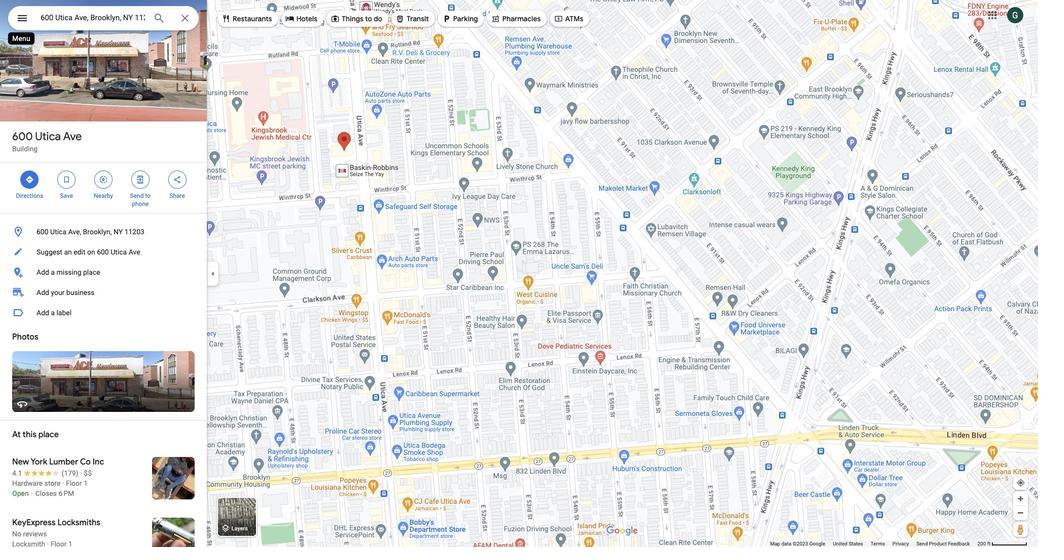 Task type: vqa. For each thing, say whether or not it's contained in the screenshot.


Task type: describe. For each thing, give the bounding box(es) containing it.
 things to do
[[331, 13, 382, 24]]

 atms
[[554, 13, 583, 24]]

hardware
[[12, 480, 43, 488]]

closes
[[35, 490, 57, 498]]

add your business link
[[0, 283, 207, 303]]

2 vertical spatial utica
[[111, 248, 127, 256]]


[[25, 174, 34, 186]]

ny
[[114, 228, 123, 236]]

privacy button
[[892, 541, 909, 548]]

11203
[[124, 228, 144, 236]]

layers
[[231, 526, 248, 533]]

york
[[31, 458, 47, 468]]

6 pm
[[59, 490, 74, 498]]

 pharmacies
[[491, 13, 541, 24]]


[[285, 13, 294, 24]]

to inside ' things to do'
[[365, 14, 372, 23]]

price: moderate image
[[84, 470, 92, 478]]


[[554, 13, 563, 24]]

none field inside 600 utica ave, brooklyn, ny 11203 field
[[41, 12, 145, 24]]

$$
[[84, 470, 92, 478]]

open
[[12, 490, 29, 498]]

 hotels
[[285, 13, 317, 24]]

ave inside 600 utica ave building
[[63, 130, 82, 144]]

floor
[[66, 480, 82, 488]]

suggest an edit on 600 utica ave
[[36, 248, 140, 256]]

©2023
[[793, 542, 808, 547]]

locksmiths
[[57, 518, 100, 529]]

ave,
[[68, 228, 81, 236]]

no
[[12, 531, 21, 539]]

do
[[374, 14, 382, 23]]

hotels
[[296, 14, 317, 23]]

600 utica ave, brooklyn, ny 11203 button
[[0, 222, 207, 242]]

on
[[87, 248, 95, 256]]

terms
[[871, 542, 885, 547]]

(179)
[[62, 470, 78, 478]]

200
[[977, 542, 986, 547]]

business
[[66, 289, 95, 297]]

collapse side panel image
[[207, 268, 218, 280]]

to inside send to phone
[[145, 193, 151, 200]]

atms
[[565, 14, 583, 23]]

things
[[342, 14, 363, 23]]

brooklyn,
[[83, 228, 112, 236]]

⋅
[[30, 490, 34, 498]]

· $$
[[80, 470, 92, 478]]

parking
[[453, 14, 478, 23]]

at this place
[[12, 430, 59, 440]]

hardware store · floor 1 open ⋅ closes 6 pm
[[12, 480, 88, 498]]

data
[[781, 542, 791, 547]]


[[442, 13, 451, 24]]

600 Utica Ave, Brooklyn, NY 11203 field
[[8, 6, 199, 30]]

restaurants
[[233, 14, 272, 23]]

your
[[51, 289, 65, 297]]

an
[[64, 248, 72, 256]]

200 ft
[[977, 542, 991, 547]]

600 utica ave, brooklyn, ny 11203
[[36, 228, 144, 236]]

google
[[809, 542, 825, 547]]

actions for 600 utica ave region
[[0, 163, 207, 213]]

store
[[44, 480, 61, 488]]

add a label
[[36, 309, 72, 317]]



Task type: locate. For each thing, give the bounding box(es) containing it.
1 horizontal spatial 600
[[36, 228, 48, 236]]

photos
[[12, 332, 38, 343]]

place inside button
[[83, 269, 100, 277]]

2 horizontal spatial 600
[[97, 248, 109, 256]]

1 add from the top
[[36, 269, 49, 277]]

· up '6 pm'
[[62, 480, 64, 488]]

2 vertical spatial 600
[[97, 248, 109, 256]]

1 a from the top
[[51, 269, 55, 277]]

600 utica ave building
[[12, 130, 82, 153]]

send product feedback button
[[916, 541, 970, 548]]

zoom in image
[[1017, 496, 1024, 503]]

send for send to phone
[[130, 193, 144, 200]]

2 add from the top
[[36, 289, 49, 297]]

4.1 stars 179 reviews image
[[12, 469, 78, 479]]

utica down ny
[[111, 248, 127, 256]]

new
[[12, 458, 29, 468]]

zoom out image
[[1017, 510, 1024, 517]]

keyexpress
[[12, 518, 56, 529]]


[[221, 13, 231, 24]]

at
[[12, 430, 21, 440]]

600
[[12, 130, 33, 144], [36, 228, 48, 236], [97, 248, 109, 256]]

label
[[56, 309, 72, 317]]

add your business
[[36, 289, 95, 297]]

send for send product feedback
[[916, 542, 928, 547]]

place right this
[[38, 430, 59, 440]]

states
[[849, 542, 863, 547]]

send inside button
[[916, 542, 928, 547]]

utica for ave
[[35, 130, 61, 144]]

to
[[365, 14, 372, 23], [145, 193, 151, 200]]

3 add from the top
[[36, 309, 49, 317]]

edit
[[74, 248, 85, 256]]

1 vertical spatial utica
[[50, 228, 66, 236]]

1 horizontal spatial place
[[83, 269, 100, 277]]

None field
[[41, 12, 145, 24]]


[[491, 13, 500, 24]]

ave
[[63, 130, 82, 144], [129, 248, 140, 256]]

add for add a label
[[36, 309, 49, 317]]

utica
[[35, 130, 61, 144], [50, 228, 66, 236], [111, 248, 127, 256]]

1 vertical spatial ave
[[129, 248, 140, 256]]

united states
[[833, 542, 863, 547]]

add left "your"
[[36, 289, 49, 297]]

send up the phone
[[130, 193, 144, 200]]

add
[[36, 269, 49, 277], [36, 289, 49, 297], [36, 309, 49, 317]]

add a label button
[[0, 303, 207, 323]]

privacy
[[892, 542, 909, 547]]

add a missing place
[[36, 269, 100, 277]]

map data ©2023 google
[[770, 542, 825, 547]]

0 vertical spatial place
[[83, 269, 100, 277]]

1 horizontal spatial ave
[[129, 248, 140, 256]]

600 right the on
[[97, 248, 109, 256]]


[[99, 174, 108, 186]]


[[16, 11, 28, 25]]

united
[[833, 542, 847, 547]]


[[331, 13, 340, 24]]

600 utica ave main content
[[0, 0, 207, 548]]

600 up building on the left of the page
[[12, 130, 33, 144]]

co
[[80, 458, 91, 468]]

1 vertical spatial send
[[916, 542, 928, 547]]

lumber
[[49, 458, 78, 468]]

· left price: moderate image
[[80, 470, 82, 478]]

ave inside button
[[129, 248, 140, 256]]

suggest
[[36, 248, 62, 256]]

utica for ave,
[[50, 228, 66, 236]]

missing
[[56, 269, 81, 277]]

ft
[[987, 542, 991, 547]]

reviews
[[23, 531, 47, 539]]

phone
[[132, 201, 149, 208]]

utica inside 600 utica ave building
[[35, 130, 61, 144]]

google maps element
[[0, 0, 1038, 548]]

1 horizontal spatial to
[[365, 14, 372, 23]]

a for missing
[[51, 269, 55, 277]]

send inside send to phone
[[130, 193, 144, 200]]

add down the 'suggest'
[[36, 269, 49, 277]]

1 vertical spatial ·
[[62, 480, 64, 488]]

 button
[[8, 6, 36, 32]]

send
[[130, 193, 144, 200], [916, 542, 928, 547]]

utica left ave, at top left
[[50, 228, 66, 236]]

united states button
[[833, 541, 863, 548]]

2 vertical spatial add
[[36, 309, 49, 317]]

0 horizontal spatial ave
[[63, 130, 82, 144]]

this
[[23, 430, 37, 440]]

add for add a missing place
[[36, 269, 49, 277]]

0 vertical spatial to
[[365, 14, 372, 23]]

4.1
[[12, 470, 22, 478]]

1 vertical spatial place
[[38, 430, 59, 440]]

0 vertical spatial ·
[[80, 470, 82, 478]]

a left label at the bottom of page
[[51, 309, 55, 317]]

place down the on
[[83, 269, 100, 277]]

footer inside google maps element
[[770, 541, 977, 548]]


[[395, 13, 405, 24]]

1 horizontal spatial send
[[916, 542, 928, 547]]

add a missing place button
[[0, 263, 207, 283]]

 transit
[[395, 13, 429, 24]]


[[173, 174, 182, 186]]

terms button
[[871, 541, 885, 548]]

inc
[[93, 458, 104, 468]]

0 horizontal spatial ·
[[62, 480, 64, 488]]

1
[[84, 480, 88, 488]]

0 vertical spatial 600
[[12, 130, 33, 144]]

transit
[[407, 14, 429, 23]]

600 for ave
[[12, 130, 33, 144]]

600 up the 'suggest'
[[36, 228, 48, 236]]

google account: greg robinson  
(robinsongreg175@gmail.com) image
[[1007, 7, 1023, 23]]

 restaurants
[[221, 13, 272, 24]]

share
[[169, 193, 185, 200]]


[[62, 174, 71, 186]]

to up the phone
[[145, 193, 151, 200]]

to left do
[[365, 14, 372, 23]]

 search field
[[8, 6, 199, 32]]

send product feedback
[[916, 542, 970, 547]]

1 vertical spatial to
[[145, 193, 151, 200]]

1 horizontal spatial ·
[[80, 470, 82, 478]]

ave up 
[[63, 130, 82, 144]]

footer
[[770, 541, 977, 548]]

ave down 11203 at the top of page
[[129, 248, 140, 256]]

new york lumber co inc
[[12, 458, 104, 468]]

1 vertical spatial a
[[51, 309, 55, 317]]

send to phone
[[130, 193, 151, 208]]

map
[[770, 542, 780, 547]]

0 horizontal spatial to
[[145, 193, 151, 200]]

add left label at the bottom of page
[[36, 309, 49, 317]]

place
[[83, 269, 100, 277], [38, 430, 59, 440]]

show street view coverage image
[[1013, 523, 1028, 538]]

0 horizontal spatial place
[[38, 430, 59, 440]]

a
[[51, 269, 55, 277], [51, 309, 55, 317]]

add for add your business
[[36, 289, 49, 297]]

building
[[12, 145, 38, 153]]

1 vertical spatial 600
[[36, 228, 48, 236]]

0 vertical spatial utica
[[35, 130, 61, 144]]

600 inside 600 utica ave building
[[12, 130, 33, 144]]

 parking
[[442, 13, 478, 24]]

0 horizontal spatial send
[[130, 193, 144, 200]]

0 vertical spatial send
[[130, 193, 144, 200]]


[[136, 174, 145, 186]]

2 a from the top
[[51, 309, 55, 317]]

0 horizontal spatial 600
[[12, 130, 33, 144]]

a left missing
[[51, 269, 55, 277]]

suggest an edit on 600 utica ave button
[[0, 242, 207, 263]]

0 vertical spatial a
[[51, 269, 55, 277]]

send left product
[[916, 542, 928, 547]]

0 vertical spatial ave
[[63, 130, 82, 144]]

directions
[[16, 193, 43, 200]]

0 vertical spatial add
[[36, 269, 49, 277]]

product
[[929, 542, 947, 547]]

utica up building on the left of the page
[[35, 130, 61, 144]]

200 ft button
[[977, 542, 1027, 547]]

nearby
[[94, 193, 113, 200]]

show your location image
[[1016, 479, 1025, 488]]

600 for ave,
[[36, 228, 48, 236]]

· inside 'hardware store · floor 1 open ⋅ closes 6 pm'
[[62, 480, 64, 488]]

pharmacies
[[502, 14, 541, 23]]

1 vertical spatial add
[[36, 289, 49, 297]]

feedback
[[948, 542, 970, 547]]

a for label
[[51, 309, 55, 317]]

footer containing map data ©2023 google
[[770, 541, 977, 548]]



